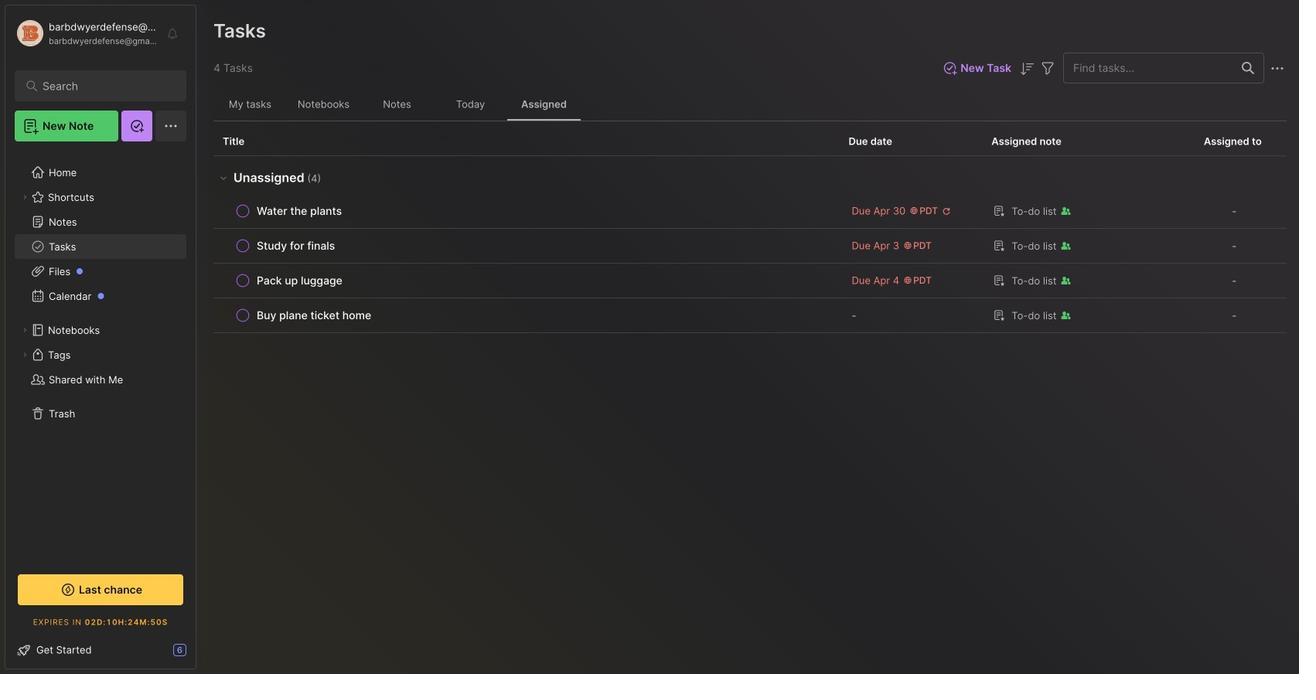 Task type: vqa. For each thing, say whether or not it's contained in the screenshot.
expand notebooks 'icon'
yes



Task type: locate. For each thing, give the bounding box(es) containing it.
pack up luggage 3 cell
[[257, 273, 343, 289]]

filter tasks image
[[1039, 59, 1057, 78]]

none search field inside main element
[[43, 77, 166, 95]]

collapse unassigned image
[[217, 172, 230, 184]]

click to collapse image
[[195, 646, 207, 664]]

expand tags image
[[20, 350, 29, 360]]

Search text field
[[43, 79, 166, 94]]

Filter tasks field
[[1039, 58, 1057, 78]]

Account field
[[15, 18, 158, 49]]

Help and Learning task checklist field
[[5, 638, 196, 663]]

expand notebooks image
[[20, 326, 29, 335]]

buy plane ticket home 4 cell
[[257, 308, 371, 323]]

row
[[213, 194, 1287, 229], [223, 200, 830, 222], [213, 229, 1287, 264], [223, 235, 830, 257], [213, 264, 1287, 299], [223, 270, 830, 292], [213, 299, 1287, 333], [223, 305, 830, 326]]

main element
[[0, 0, 201, 674]]

None search field
[[43, 77, 166, 95]]

tree
[[5, 151, 196, 558]]

row group
[[213, 156, 1287, 333]]



Task type: describe. For each thing, give the bounding box(es) containing it.
Sort tasks by… field
[[1018, 59, 1036, 78]]

More actions and view options field
[[1265, 58, 1287, 78]]

tree inside main element
[[5, 151, 196, 558]]

more actions and view options image
[[1269, 59, 1287, 78]]

study for finals 2 cell
[[257, 238, 335, 254]]

water the plants 1 cell
[[257, 203, 342, 219]]

Find tasks… text field
[[1064, 55, 1233, 81]]



